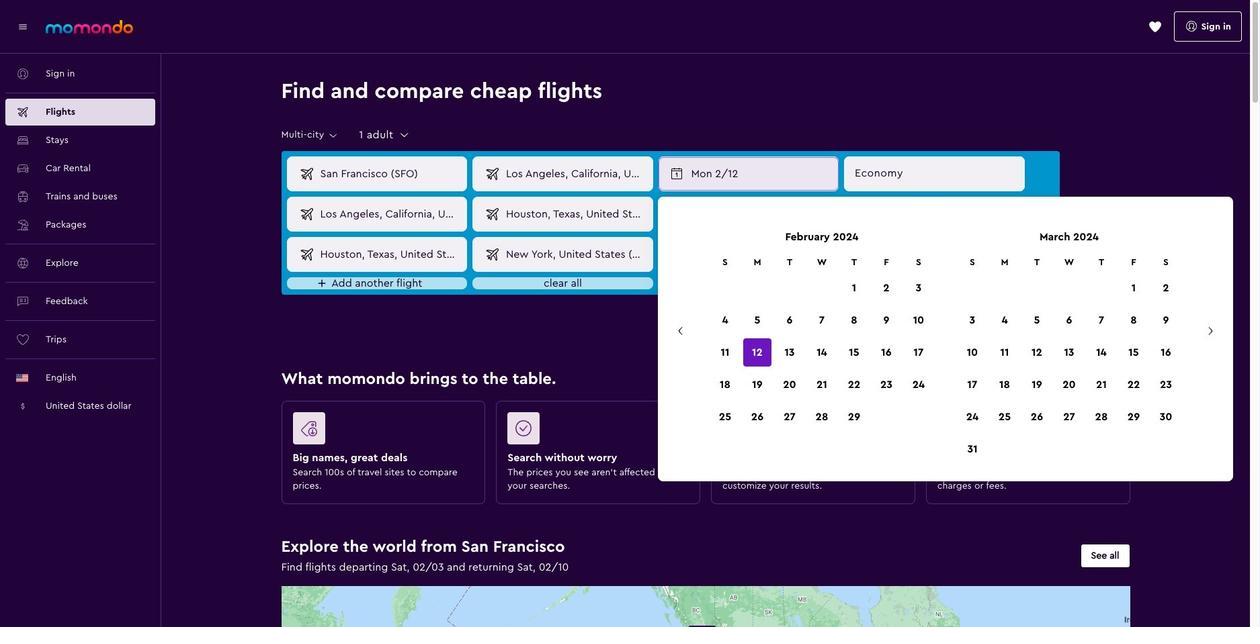 Task type: locate. For each thing, give the bounding box(es) containing it.
monday february 12th element
[[691, 166, 830, 182]]

from? text field for second to? text field from the bottom of the page
[[315, 157, 466, 191]]

0 vertical spatial from? text field
[[315, 157, 466, 191]]

From? text field
[[315, 157, 466, 191], [315, 198, 466, 231], [315, 238, 466, 272]]

wednesday february 28th element
[[691, 247, 830, 263]]

united states (english) image
[[16, 374, 28, 382]]

3 figure from the left
[[722, 413, 898, 450]]

To? text field
[[501, 157, 652, 191], [501, 198, 652, 231]]

1 vertical spatial from? text field
[[315, 198, 466, 231]]

Cabin type Economy field
[[844, 157, 1025, 191]]

figure
[[293, 413, 469, 450], [508, 413, 683, 450], [722, 413, 898, 450], [937, 413, 1113, 450]]

2 figure from the left
[[508, 413, 683, 450]]

3 from? text field from the top
[[315, 238, 466, 272]]

0 vertical spatial to? text field
[[501, 157, 652, 191]]

2 from? text field from the top
[[315, 198, 466, 231]]

2 vertical spatial from? text field
[[315, 238, 466, 272]]

To? text field
[[501, 238, 652, 272]]

start date calendar input use left and right arrow keys to change day. use up and down arrow keys to change week. tab
[[663, 229, 1228, 466]]

1 from? text field from the top
[[315, 157, 466, 191]]

1 figure from the left
[[293, 413, 469, 450]]

from? text field for 1st to? text field from the bottom of the page
[[315, 198, 466, 231]]

1 vertical spatial to? text field
[[501, 198, 652, 231]]

Trip type Multi-city field
[[281, 129, 339, 141]]

4 figure from the left
[[937, 413, 1113, 450]]



Task type: vqa. For each thing, say whether or not it's contained in the screenshot.
third Figure from right
yes



Task type: describe. For each thing, give the bounding box(es) containing it.
open trips drawer image
[[1148, 20, 1162, 33]]

1 to? text field from the top
[[501, 157, 652, 191]]

from? text field for to? text box on the top of page
[[315, 238, 466, 272]]

map region
[[141, 517, 1173, 628]]

navigation menu image
[[16, 20, 30, 33]]

2 to? text field from the top
[[501, 198, 652, 231]]



